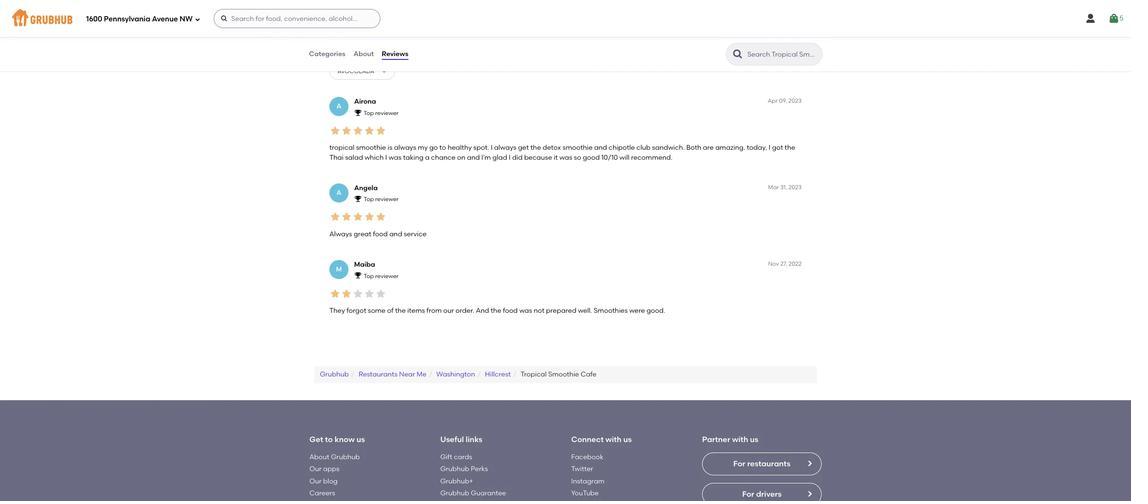 Task type: describe. For each thing, give the bounding box(es) containing it.
3
[[364, 3, 367, 9]]

us for connect with us
[[623, 436, 632, 445]]

to inside tropical smoothie is always my go to healthy spot. i always get the detox smoothie and chipotle club sandwich. both are amazing. today, i got the thai salad which i was taking a chance on and i'm glad i did because it was so good 10/10 will recommend.
[[440, 144, 446, 152]]

gift cards grubhub perks grubhub+ grubhub guarantee
[[440, 454, 506, 498]]

a for airona
[[336, 102, 341, 111]]

know
[[335, 436, 355, 445]]

svg image
[[1108, 13, 1120, 24]]

1600
[[86, 15, 102, 23]]

prepared
[[546, 307, 577, 315]]

does
[[379, 37, 395, 45]]

1 our from the top
[[309, 466, 322, 474]]

main navigation navigation
[[0, 0, 1131, 37]]

on
[[457, 154, 465, 162]]

avocolada™ button
[[329, 63, 395, 80]]

hillcrest link
[[485, 371, 511, 379]]

smoothies
[[594, 307, 628, 315]]

grubhub+
[[440, 478, 473, 486]]

right image for for restaurants
[[806, 460, 814, 468]]

my
[[418, 144, 428, 152]]

from
[[427, 307, 442, 315]]

nov 27, 2022
[[768, 261, 802, 268]]

about button
[[353, 37, 374, 71]]

are
[[703, 144, 714, 152]]

5 button
[[1108, 10, 1124, 27]]

me
[[417, 371, 427, 379]]

tropical
[[329, 144, 355, 152]]

accuracy
[[463, 37, 493, 45]]

top reviewer for maiba
[[364, 273, 399, 280]]

out.
[[567, 37, 579, 45]]

top reviewer for airona
[[364, 110, 399, 117]]

top for angela
[[364, 196, 374, 203]]

a for angela
[[336, 189, 341, 197]]

get
[[309, 436, 323, 445]]

it
[[554, 154, 558, 162]]

check
[[409, 37, 429, 45]]

links
[[466, 436, 482, 445]]

shenishe
[[329, 53, 354, 60]]

trophy icon image for airona
[[354, 109, 362, 116]]

2 orders from the left
[[545, 37, 565, 45]]

they forgot some of the items from our order. and the food was not prepared well. smoothies were good.
[[329, 307, 665, 315]]

healthy
[[448, 144, 472, 152]]

mar
[[768, 184, 779, 191]]

tropical smoothie is always my go to healthy spot. i always get the detox smoothie and chipotle club sandwich. both are amazing. today, i got the thai salad which i was taking a chance on and i'm glad i did because it was so good 10/10 will recommend.
[[329, 144, 795, 162]]

blog
[[323, 478, 338, 486]]

cards
[[454, 454, 472, 462]]

facebook link
[[571, 454, 604, 462]]

grubhub inside about grubhub our apps our blog careers
[[331, 454, 360, 462]]

top reviewer for angela
[[364, 196, 399, 203]]

avocolada™
[[338, 68, 377, 75]]

will
[[620, 154, 630, 162]]

this restaurant does not check orders for accuracy before sending orders out.
[[329, 37, 579, 45]]

0 vertical spatial not
[[397, 37, 407, 45]]

got
[[772, 144, 783, 152]]

great
[[354, 230, 371, 238]]

youtube
[[571, 490, 599, 498]]

1 always from the left
[[394, 144, 416, 152]]

a
[[425, 154, 430, 162]]

useful
[[440, 436, 464, 445]]

restaurants
[[359, 371, 398, 379]]

grubhub left the restaurants
[[320, 371, 349, 379]]

for restaurants
[[733, 460, 791, 469]]

10/10
[[601, 154, 618, 162]]

1 smoothie from the left
[[356, 144, 386, 152]]

both
[[686, 144, 701, 152]]

reviews
[[382, 50, 408, 58]]

get to know us
[[309, 436, 365, 445]]

1 orders from the left
[[430, 37, 451, 45]]

right image for for drivers
[[806, 491, 814, 498]]

careers
[[309, 490, 335, 498]]

2 smoothie from the left
[[563, 144, 593, 152]]

2 horizontal spatial was
[[560, 154, 572, 162]]

shenishe ordered:
[[329, 53, 379, 60]]

grubhub guarantee link
[[440, 490, 506, 498]]

before
[[495, 37, 516, 45]]

about grubhub link
[[309, 454, 360, 462]]

gift cards link
[[440, 454, 472, 462]]

the right the got
[[785, 144, 795, 152]]

of
[[387, 307, 394, 315]]

order.
[[456, 307, 474, 315]]

about for about
[[354, 50, 374, 58]]

did
[[512, 154, 523, 162]]

1 horizontal spatial was
[[519, 307, 532, 315]]

washington
[[436, 371, 475, 379]]

about for about grubhub our apps our blog careers
[[309, 454, 329, 462]]

facebook twitter instagram youtube
[[571, 454, 605, 498]]

restaurants
[[747, 460, 791, 469]]

0 vertical spatial food
[[373, 230, 388, 238]]

0 vertical spatial and
[[594, 144, 607, 152]]

apr 09, 2023
[[768, 98, 802, 104]]

31,
[[780, 184, 787, 191]]

nw
[[180, 15, 193, 23]]

get
[[518, 144, 529, 152]]

chipotle
[[609, 144, 635, 152]]

near
[[399, 371, 415, 379]]

mar 31, 2023
[[768, 184, 802, 191]]

the right of
[[395, 307, 406, 315]]

for drivers link
[[702, 484, 822, 502]]

27,
[[780, 261, 787, 268]]

ordered:
[[356, 53, 379, 60]]

i right spot.
[[491, 144, 493, 152]]



Task type: locate. For each thing, give the bounding box(es) containing it.
and right on
[[467, 154, 480, 162]]

2 vertical spatial trophy icon image
[[354, 272, 362, 280]]

top reviewer down 'maiba'
[[364, 273, 399, 280]]

1 horizontal spatial and
[[467, 154, 480, 162]]

1 vertical spatial not
[[534, 307, 545, 315]]

2 vertical spatial reviewer
[[375, 273, 399, 280]]

1 horizontal spatial orders
[[545, 37, 565, 45]]

1 vertical spatial top reviewer
[[364, 196, 399, 203]]

and left the service
[[389, 230, 402, 238]]

about inside button
[[354, 50, 374, 58]]

reviewer
[[375, 110, 399, 117], [375, 196, 399, 203], [375, 273, 399, 280]]

0 horizontal spatial food
[[373, 230, 388, 238]]

top
[[364, 110, 374, 117], [364, 196, 374, 203], [364, 273, 374, 280]]

smoothie
[[548, 371, 579, 379]]

useful links
[[440, 436, 482, 445]]

orders
[[430, 37, 451, 45], [545, 37, 565, 45]]

reviewer for airona
[[375, 110, 399, 117]]

1 trophy icon image from the top
[[354, 109, 362, 116]]

instagram link
[[571, 478, 605, 486]]

1 reviewer from the top
[[375, 110, 399, 117]]

1 a from the top
[[336, 102, 341, 111]]

recommend.
[[631, 154, 673, 162]]

top down 'maiba'
[[364, 273, 374, 280]]

restaurants near me link
[[359, 371, 427, 379]]

guarantee
[[471, 490, 506, 498]]

for left drivers
[[742, 490, 754, 499]]

cafe
[[581, 371, 597, 379]]

i left the got
[[769, 144, 771, 152]]

washington link
[[436, 371, 475, 379]]

club
[[637, 144, 651, 152]]

top reviewer down angela
[[364, 196, 399, 203]]

1 with from the left
[[606, 436, 622, 445]]

1 vertical spatial for
[[742, 490, 754, 499]]

for for for restaurants
[[733, 460, 746, 469]]

sending
[[518, 37, 543, 45]]

about grubhub our apps our blog careers
[[309, 454, 360, 498]]

smoothie up so
[[563, 144, 593, 152]]

hillcrest
[[485, 371, 511, 379]]

0 horizontal spatial about
[[309, 454, 329, 462]]

with right connect
[[606, 436, 622, 445]]

2 top from the top
[[364, 196, 374, 203]]

0 vertical spatial to
[[440, 144, 446, 152]]

0 vertical spatial top reviewer
[[364, 110, 399, 117]]

salad
[[345, 154, 363, 162]]

right image
[[806, 460, 814, 468], [806, 491, 814, 498]]

about up our apps link
[[309, 454, 329, 462]]

2 horizontal spatial svg image
[[1085, 13, 1096, 24]]

grubhub link
[[320, 371, 349, 379]]

a left angela
[[336, 189, 341, 197]]

09,
[[779, 98, 787, 104]]

about
[[354, 50, 374, 58], [309, 454, 329, 462]]

1 horizontal spatial about
[[354, 50, 374, 58]]

1 us from the left
[[357, 436, 365, 445]]

1 horizontal spatial smoothie
[[563, 144, 593, 152]]

to right get
[[325, 436, 333, 445]]

2 horizontal spatial and
[[594, 144, 607, 152]]

smoothie up which
[[356, 144, 386, 152]]

us for partner with us
[[750, 436, 759, 445]]

1 top from the top
[[364, 110, 374, 117]]

orders left out.
[[545, 37, 565, 45]]

well.
[[578, 307, 592, 315]]

apr
[[768, 98, 778, 104]]

1 horizontal spatial always
[[494, 144, 517, 152]]

1 vertical spatial top
[[364, 196, 374, 203]]

1 vertical spatial and
[[467, 154, 480, 162]]

with for connect
[[606, 436, 622, 445]]

i left did
[[509, 154, 511, 162]]

reviewer for maiba
[[375, 273, 399, 280]]

reviewer up of
[[375, 273, 399, 280]]

2023
[[789, 98, 802, 104], [789, 184, 802, 191]]

service
[[404, 230, 427, 238]]

sandwich.
[[652, 144, 685, 152]]

always
[[329, 230, 352, 238]]

2 2023 from the top
[[789, 184, 802, 191]]

thai
[[329, 154, 344, 162]]

our
[[443, 307, 454, 315]]

3 reviews
[[364, 3, 389, 9]]

0 horizontal spatial always
[[394, 144, 416, 152]]

us right know
[[357, 436, 365, 445]]

grubhub
[[320, 371, 349, 379], [331, 454, 360, 462], [440, 466, 469, 474], [440, 490, 469, 498]]

1 2023 from the top
[[789, 98, 802, 104]]

grubhub+ link
[[440, 478, 473, 486]]

go
[[429, 144, 438, 152]]

was down is
[[389, 154, 402, 162]]

grubhub down grubhub+
[[440, 490, 469, 498]]

2 top reviewer from the top
[[364, 196, 399, 203]]

chance
[[431, 154, 456, 162]]

2 vertical spatial top reviewer
[[364, 273, 399, 280]]

svg image
[[1085, 13, 1096, 24], [220, 15, 228, 22], [195, 16, 200, 22]]

0 vertical spatial 2023
[[789, 98, 802, 104]]

was left prepared
[[519, 307, 532, 315]]

plus icon image
[[381, 69, 387, 74]]

trophy icon image for maiba
[[354, 272, 362, 280]]

to right go
[[440, 144, 446, 152]]

good
[[583, 154, 600, 162]]

us up for restaurants
[[750, 436, 759, 445]]

1 horizontal spatial svg image
[[220, 15, 228, 22]]

1600 pennsylvania avenue nw
[[86, 15, 193, 23]]

2 trophy icon image from the top
[[354, 195, 362, 203]]

right image inside for restaurants link
[[806, 460, 814, 468]]

apps
[[323, 466, 340, 474]]

5
[[1120, 14, 1124, 22]]

2 always from the left
[[494, 144, 517, 152]]

right image right "restaurants" on the right bottom of the page
[[806, 460, 814, 468]]

0 horizontal spatial to
[[325, 436, 333, 445]]

avenue
[[152, 15, 178, 23]]

1 horizontal spatial with
[[732, 436, 748, 445]]

2023 right 09,
[[789, 98, 802, 104]]

because
[[524, 154, 552, 162]]

Search for food, convenience, alcohol... search field
[[214, 9, 380, 28]]

reviewer down angela
[[375, 196, 399, 203]]

1 vertical spatial about
[[309, 454, 329, 462]]

gift
[[440, 454, 452, 462]]

1 vertical spatial a
[[336, 189, 341, 197]]

about down restaurant on the left top
[[354, 50, 374, 58]]

2 with from the left
[[732, 436, 748, 445]]

us
[[357, 436, 365, 445], [623, 436, 632, 445], [750, 436, 759, 445]]

1 top reviewer from the top
[[364, 110, 399, 117]]

trophy icon image down the airona
[[354, 109, 362, 116]]

the right and
[[491, 307, 501, 315]]

i right which
[[385, 154, 387, 162]]

3 trophy icon image from the top
[[354, 272, 362, 280]]

0 vertical spatial right image
[[806, 460, 814, 468]]

0 horizontal spatial svg image
[[195, 16, 200, 22]]

partner
[[702, 436, 730, 445]]

top reviewer
[[364, 110, 399, 117], [364, 196, 399, 203], [364, 273, 399, 280]]

glad
[[493, 154, 507, 162]]

smoothie
[[356, 144, 386, 152], [563, 144, 593, 152]]

partner with us
[[702, 436, 759, 445]]

0 horizontal spatial and
[[389, 230, 402, 238]]

orders left for
[[430, 37, 451, 45]]

2 reviewer from the top
[[375, 196, 399, 203]]

our up our blog link
[[309, 466, 322, 474]]

maiba
[[354, 261, 375, 269]]

m
[[336, 266, 342, 274]]

tropical
[[521, 371, 547, 379]]

nov
[[768, 261, 779, 268]]

2 our from the top
[[309, 478, 322, 486]]

facebook
[[571, 454, 604, 462]]

food right great
[[373, 230, 388, 238]]

forgot
[[347, 307, 366, 315]]

so
[[574, 154, 581, 162]]

3 reviewer from the top
[[375, 273, 399, 280]]

airona
[[354, 98, 376, 106]]

0 vertical spatial reviewer
[[375, 110, 399, 117]]

0 horizontal spatial not
[[397, 37, 407, 45]]

detox
[[543, 144, 561, 152]]

0 horizontal spatial orders
[[430, 37, 451, 45]]

and up 10/10
[[594, 144, 607, 152]]

3 us from the left
[[750, 436, 759, 445]]

1 horizontal spatial food
[[503, 307, 518, 315]]

0 vertical spatial our
[[309, 466, 322, 474]]

our apps link
[[309, 466, 340, 474]]

grubhub down know
[[331, 454, 360, 462]]

1 vertical spatial food
[[503, 307, 518, 315]]

2023 for tropical smoothie is always my go to healthy spot. i always get the detox smoothie and chipotle club sandwich. both are amazing. today, i got the thai salad which i was taking a chance on and i'm glad i did because it was so good 10/10 will recommend.
[[789, 98, 802, 104]]

0 horizontal spatial us
[[357, 436, 365, 445]]

about inside about grubhub our apps our blog careers
[[309, 454, 329, 462]]

3 top reviewer from the top
[[364, 273, 399, 280]]

always up glad
[[494, 144, 517, 152]]

instagram
[[571, 478, 605, 486]]

2 right image from the top
[[806, 491, 814, 498]]

1 vertical spatial 2023
[[789, 184, 802, 191]]

1 horizontal spatial us
[[623, 436, 632, 445]]

0 vertical spatial trophy icon image
[[354, 109, 362, 116]]

1 vertical spatial to
[[325, 436, 333, 445]]

3 top from the top
[[364, 273, 374, 280]]

1 vertical spatial reviewer
[[375, 196, 399, 203]]

trophy icon image down 'maiba'
[[354, 272, 362, 280]]

0 horizontal spatial with
[[606, 436, 622, 445]]

grubhub down gift cards link at the left bottom of page
[[440, 466, 469, 474]]

trophy icon image
[[354, 109, 362, 116], [354, 195, 362, 203], [354, 272, 362, 280]]

right image inside for drivers link
[[806, 491, 814, 498]]

restaurants near me
[[359, 371, 427, 379]]

0 horizontal spatial smoothie
[[356, 144, 386, 152]]

1 vertical spatial right image
[[806, 491, 814, 498]]

items
[[407, 307, 425, 315]]

1 vertical spatial our
[[309, 478, 322, 486]]

our up careers link
[[309, 478, 322, 486]]

connect
[[571, 436, 604, 445]]

2 vertical spatial and
[[389, 230, 402, 238]]

2023 right 31,
[[789, 184, 802, 191]]

always up taking
[[394, 144, 416, 152]]

this
[[329, 37, 342, 45]]

grubhub perks link
[[440, 466, 488, 474]]

trophy icon image down angela
[[354, 195, 362, 203]]

top reviewer down the airona
[[364, 110, 399, 117]]

and
[[476, 307, 489, 315]]

1 horizontal spatial to
[[440, 144, 446, 152]]

0 horizontal spatial was
[[389, 154, 402, 162]]

restaurant
[[344, 37, 378, 45]]

for for for drivers
[[742, 490, 754, 499]]

categories
[[309, 50, 346, 58]]

right image right drivers
[[806, 491, 814, 498]]

a
[[336, 102, 341, 111], [336, 189, 341, 197]]

0 vertical spatial top
[[364, 110, 374, 117]]

1 right image from the top
[[806, 460, 814, 468]]

which
[[365, 154, 384, 162]]

with right partner
[[732, 436, 748, 445]]

Search Tropical Smoothie Cafe  search field
[[747, 50, 819, 59]]

2023 for always great food and service
[[789, 184, 802, 191]]

our
[[309, 466, 322, 474], [309, 478, 322, 486]]

reviewer for angela
[[375, 196, 399, 203]]

for down partner with us
[[733, 460, 746, 469]]

pennsylvania
[[104, 15, 150, 23]]

2 vertical spatial top
[[364, 273, 374, 280]]

0 vertical spatial about
[[354, 50, 374, 58]]

1 horizontal spatial not
[[534, 307, 545, 315]]

us right connect
[[623, 436, 632, 445]]

not right "does"
[[397, 37, 407, 45]]

2 horizontal spatial us
[[750, 436, 759, 445]]

with
[[606, 436, 622, 445], [732, 436, 748, 445]]

not left prepared
[[534, 307, 545, 315]]

today,
[[747, 144, 767, 152]]

food right and
[[503, 307, 518, 315]]

reviewer down the airona
[[375, 110, 399, 117]]

was right it
[[560, 154, 572, 162]]

top for maiba
[[364, 273, 374, 280]]

top down angela
[[364, 196, 374, 203]]

1 vertical spatial trophy icon image
[[354, 195, 362, 203]]

with for partner
[[732, 436, 748, 445]]

top for airona
[[364, 110, 374, 117]]

star icon image
[[354, 1, 362, 9], [329, 18, 341, 29], [341, 18, 352, 29], [352, 18, 364, 29], [364, 18, 375, 29], [375, 18, 387, 29], [329, 125, 341, 137], [341, 125, 352, 137], [352, 125, 364, 137], [364, 125, 375, 137], [375, 125, 387, 137], [329, 212, 341, 223], [341, 212, 352, 223], [352, 212, 364, 223], [364, 212, 375, 223], [375, 212, 387, 223], [329, 288, 341, 300], [341, 288, 352, 300], [352, 288, 364, 300], [364, 288, 375, 300], [375, 288, 387, 300]]

0 vertical spatial a
[[336, 102, 341, 111]]

trophy icon image for angela
[[354, 195, 362, 203]]

a left the airona
[[336, 102, 341, 111]]

top down the airona
[[364, 110, 374, 117]]

tropical smoothie cafe link
[[521, 371, 597, 379]]

search icon image
[[732, 49, 744, 60]]

the up "because"
[[531, 144, 541, 152]]

0 vertical spatial for
[[733, 460, 746, 469]]

2 a from the top
[[336, 189, 341, 197]]

2 us from the left
[[623, 436, 632, 445]]



Task type: vqa. For each thing, say whether or not it's contained in the screenshot.


